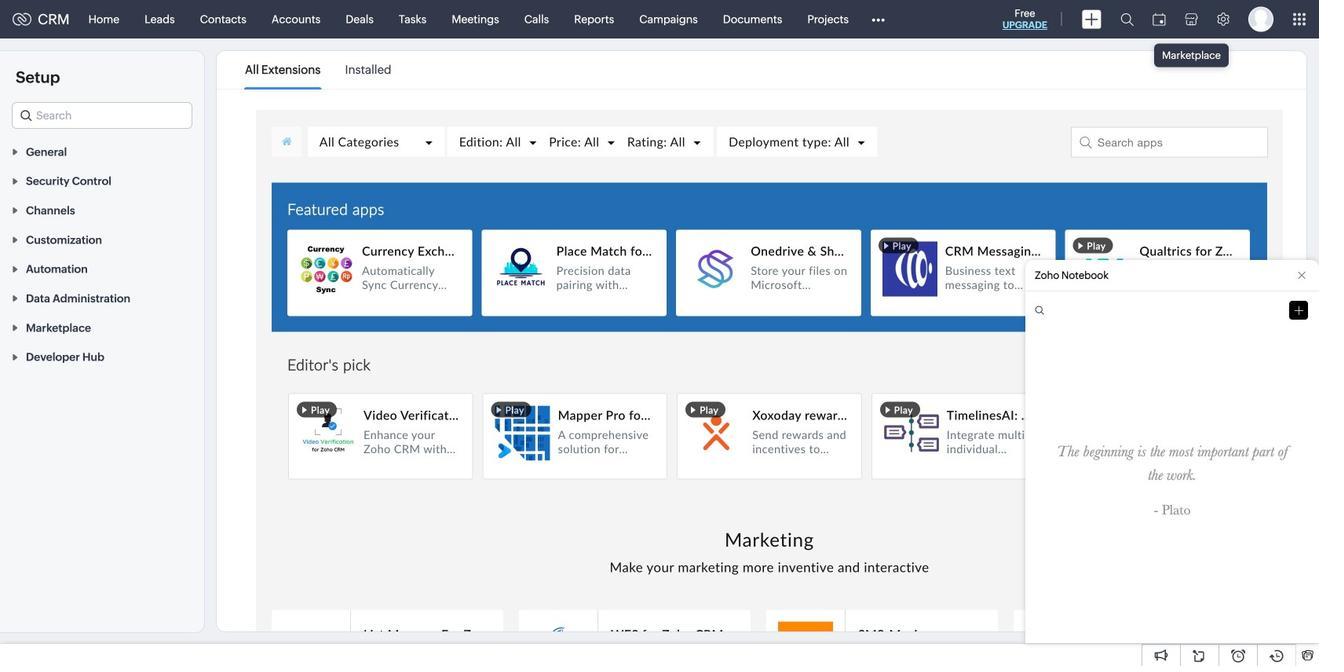 Task type: locate. For each thing, give the bounding box(es) containing it.
create menu image
[[1083, 10, 1102, 29]]

profile image
[[1249, 7, 1274, 32]]

logo image
[[13, 13, 31, 26]]

create menu element
[[1073, 0, 1112, 38]]

None field
[[12, 102, 192, 129]]

Search text field
[[13, 103, 192, 128]]

search image
[[1121, 13, 1135, 26]]

search element
[[1112, 0, 1144, 38]]

Other Modules field
[[862, 7, 896, 32]]



Task type: vqa. For each thing, say whether or not it's contained in the screenshot.
Create Menu "image"
yes



Task type: describe. For each thing, give the bounding box(es) containing it.
profile element
[[1240, 0, 1284, 38]]

calendar image
[[1153, 13, 1167, 26]]



